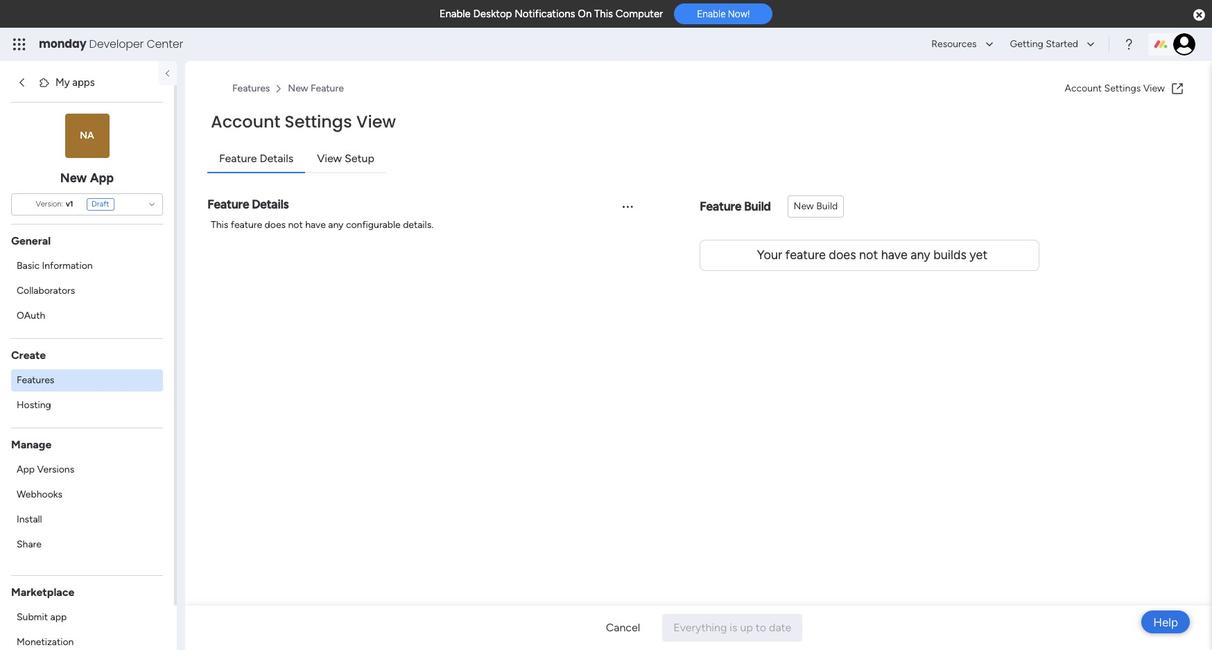 Task type: vqa. For each thing, say whether or not it's contained in the screenshot.
Add A Location
no



Task type: describe. For each thing, give the bounding box(es) containing it.
enable desktop notifications on this computer
[[440, 8, 663, 20]]

getting
[[1010, 38, 1044, 50]]

collaborators link
[[11, 280, 163, 302]]

1 horizontal spatial view
[[356, 110, 396, 133]]

monetization
[[17, 637, 74, 648]]

any for builds
[[911, 248, 931, 263]]

help button
[[1142, 611, 1190, 634]]

computer
[[616, 8, 663, 20]]

resources
[[932, 38, 977, 50]]

basic information link
[[11, 255, 163, 277]]

feature for this
[[231, 219, 262, 231]]

version :
[[36, 199, 63, 209]]

1 horizontal spatial this
[[595, 8, 613, 20]]

dapulse close image
[[1194, 8, 1206, 22]]

view inside button
[[1144, 83, 1165, 94]]

monetization link
[[11, 632, 163, 651]]

account settings view inside button
[[1065, 83, 1165, 94]]

cancel
[[606, 622, 640, 635]]

have for configurable
[[305, 219, 326, 231]]

view setup
[[317, 152, 375, 165]]

install
[[17, 514, 42, 526]]

webhooks link
[[11, 484, 163, 506]]

on
[[578, 8, 592, 20]]

1 vertical spatial details
[[252, 197, 289, 212]]

install link
[[11, 509, 163, 531]]

1 horizontal spatial app
[[90, 170, 114, 186]]

have for builds
[[882, 248, 908, 263]]

not for configurable
[[288, 219, 303, 231]]

1 vertical spatial settings
[[285, 110, 352, 133]]

view setup link
[[306, 146, 386, 171]]

help
[[1154, 616, 1179, 630]]

submit
[[17, 612, 48, 623]]

new for new feature
[[288, 83, 308, 94]]

features for features link
[[17, 374, 54, 386]]

view inside "tab list"
[[317, 152, 342, 165]]

does for your
[[829, 248, 856, 263]]

v1
[[66, 199, 73, 209]]

submit app
[[17, 612, 67, 623]]

desktop
[[473, 8, 512, 20]]

does for this
[[265, 219, 286, 231]]

features for features button
[[232, 83, 270, 94]]

build for feature build
[[744, 199, 771, 214]]

feature inside button
[[311, 83, 344, 94]]

new feature
[[288, 83, 344, 94]]

na
[[80, 130, 94, 142]]

collaborators
[[17, 285, 75, 297]]

details inside feature details link
[[260, 152, 294, 165]]

my apps
[[55, 76, 95, 89]]

configurable
[[346, 219, 401, 231]]

enable for enable desktop notifications on this computer
[[440, 8, 471, 20]]

notifications
[[515, 8, 575, 20]]

0 horizontal spatial app
[[17, 464, 35, 476]]

feature build
[[700, 199, 771, 214]]

account settings view button
[[1060, 78, 1190, 100]]

tab list containing feature details
[[207, 146, 1190, 173]]

account inside button
[[1065, 83, 1102, 94]]

basic information
[[17, 260, 93, 272]]

new build button
[[788, 196, 844, 218]]



Task type: locate. For each thing, give the bounding box(es) containing it.
manage
[[11, 438, 52, 451]]

have left builds
[[882, 248, 908, 263]]

not for builds
[[860, 248, 878, 263]]

feature for your
[[786, 248, 826, 263]]

enable now! button
[[674, 4, 773, 24]]

1 horizontal spatial have
[[882, 248, 908, 263]]

0 horizontal spatial account settings view
[[211, 110, 396, 133]]

enable
[[440, 8, 471, 20], [697, 8, 726, 20]]

1 vertical spatial does
[[829, 248, 856, 263]]

your feature does not have any builds yet
[[757, 248, 988, 263]]

new
[[288, 83, 308, 94], [60, 170, 87, 186], [794, 200, 814, 212]]

1 vertical spatial feature
[[786, 248, 826, 263]]

2 horizontal spatial view
[[1144, 83, 1165, 94]]

0 vertical spatial any
[[328, 219, 344, 231]]

features button
[[228, 81, 274, 96]]

1 vertical spatial features
[[17, 374, 54, 386]]

0 vertical spatial details
[[260, 152, 294, 165]]

0 vertical spatial app
[[90, 170, 114, 186]]

0 horizontal spatial build
[[744, 199, 771, 214]]

enable for enable now!
[[697, 8, 726, 20]]

settings
[[1105, 83, 1141, 94], [285, 110, 352, 133]]

new right features button
[[288, 83, 308, 94]]

account settings view
[[1065, 83, 1165, 94], [211, 110, 396, 133]]

0 vertical spatial does
[[265, 219, 286, 231]]

select product image
[[12, 37, 26, 51]]

apps
[[72, 76, 95, 89]]

0 horizontal spatial have
[[305, 219, 326, 231]]

monday developer center
[[39, 36, 183, 52]]

features link
[[11, 369, 163, 392]]

setup
[[345, 152, 375, 165]]

kendall parks image
[[1174, 33, 1196, 55]]

0 horizontal spatial any
[[328, 219, 344, 231]]

0 horizontal spatial does
[[265, 219, 286, 231]]

marketplace
[[11, 586, 75, 599]]

center
[[147, 36, 183, 52]]

1 vertical spatial feature details
[[207, 197, 289, 212]]

1 horizontal spatial features
[[232, 83, 270, 94]]

tab list
[[207, 146, 1190, 173]]

0 horizontal spatial feature
[[231, 219, 262, 231]]

1 vertical spatial view
[[356, 110, 396, 133]]

does down feature details link in the left of the page
[[265, 219, 286, 231]]

details
[[260, 152, 294, 165], [252, 197, 289, 212]]

app versions
[[17, 464, 74, 476]]

feature details link
[[208, 146, 305, 171]]

0 vertical spatial account
[[1065, 83, 1102, 94]]

account down the started
[[1065, 83, 1102, 94]]

new for new build
[[794, 200, 814, 212]]

feature
[[231, 219, 262, 231], [786, 248, 826, 263]]

1 horizontal spatial account settings view
[[1065, 83, 1165, 94]]

0 vertical spatial settings
[[1105, 83, 1141, 94]]

getting started
[[1010, 38, 1079, 50]]

view
[[1144, 83, 1165, 94], [356, 110, 396, 133], [317, 152, 342, 165]]

developer
[[89, 36, 144, 52]]

settings down help image
[[1105, 83, 1141, 94]]

new for new app
[[60, 170, 87, 186]]

any left configurable
[[328, 219, 344, 231]]

0 horizontal spatial view
[[317, 152, 342, 165]]

draft
[[92, 199, 109, 209]]

1 horizontal spatial any
[[911, 248, 931, 263]]

cancel button
[[595, 615, 652, 642]]

new feature button
[[284, 81, 348, 96]]

1 vertical spatial account settings view
[[211, 110, 396, 133]]

new app
[[60, 170, 114, 186]]

any left builds
[[911, 248, 931, 263]]

builds
[[934, 248, 967, 263]]

new inside new build 'button'
[[794, 200, 814, 212]]

1 vertical spatial not
[[860, 248, 878, 263]]

0 vertical spatial feature details
[[219, 152, 294, 165]]

feature details inside "tab list"
[[219, 152, 294, 165]]

:
[[62, 199, 63, 209]]

0 horizontal spatial account
[[211, 110, 280, 133]]

0 vertical spatial this
[[595, 8, 613, 20]]

any for configurable
[[328, 219, 344, 231]]

0 horizontal spatial new
[[60, 170, 87, 186]]

now!
[[728, 8, 750, 20]]

versions
[[37, 464, 74, 476]]

share
[[17, 539, 42, 550]]

new build
[[794, 200, 838, 212]]

account settings view down help image
[[1065, 83, 1165, 94]]

0 vertical spatial have
[[305, 219, 326, 231]]

feature inside "tab list"
[[219, 152, 257, 165]]

1 horizontal spatial not
[[860, 248, 878, 263]]

1 vertical spatial any
[[911, 248, 931, 263]]

build
[[744, 199, 771, 214], [817, 200, 838, 212]]

app versions link
[[11, 459, 163, 481]]

app up draft at the left top of page
[[90, 170, 114, 186]]

details down feature details link in the left of the page
[[252, 197, 289, 212]]

this feature does not have any configurable details.
[[211, 219, 434, 231]]

features left new feature
[[232, 83, 270, 94]]

features
[[232, 83, 270, 94], [17, 374, 54, 386]]

not
[[288, 219, 303, 231], [860, 248, 878, 263]]

1 horizontal spatial settings
[[1105, 83, 1141, 94]]

share link
[[11, 534, 163, 556]]

0 vertical spatial new
[[288, 83, 308, 94]]

my
[[55, 76, 70, 89]]

1 horizontal spatial new
[[288, 83, 308, 94]]

enable inside enable now! button
[[697, 8, 726, 20]]

2 vertical spatial new
[[794, 200, 814, 212]]

1 horizontal spatial feature
[[786, 248, 826, 263]]

webhooks
[[17, 489, 62, 501]]

1 horizontal spatial build
[[817, 200, 838, 212]]

1 vertical spatial app
[[17, 464, 35, 476]]

1 horizontal spatial account
[[1065, 83, 1102, 94]]

have left configurable
[[305, 219, 326, 231]]

enable left now!
[[697, 8, 726, 20]]

monday
[[39, 36, 86, 52]]

feature down feature details link in the left of the page
[[231, 219, 262, 231]]

create
[[11, 349, 46, 362]]

new inside new feature button
[[288, 83, 308, 94]]

resources button
[[924, 33, 999, 55]]

new up v1
[[60, 170, 87, 186]]

yet
[[970, 248, 988, 263]]

general
[[11, 234, 51, 247]]

started
[[1046, 38, 1079, 50]]

basic
[[17, 260, 40, 272]]

build inside 'button'
[[817, 200, 838, 212]]

feature right the your
[[786, 248, 826, 263]]

app down manage
[[17, 464, 35, 476]]

details left view setup
[[260, 152, 294, 165]]

submit app link
[[11, 607, 163, 629]]

0 vertical spatial features
[[232, 83, 270, 94]]

your
[[757, 248, 783, 263]]

getting started button
[[1002, 33, 1101, 55]]

does down new build 'button'
[[829, 248, 856, 263]]

new right feature build
[[794, 200, 814, 212]]

build up the your
[[744, 199, 771, 214]]

features inside button
[[232, 83, 270, 94]]

hosting
[[17, 399, 51, 411]]

does
[[265, 219, 286, 231], [829, 248, 856, 263]]

1 vertical spatial account
[[211, 110, 280, 133]]

version
[[36, 199, 62, 209]]

app
[[50, 612, 67, 623]]

this
[[595, 8, 613, 20], [211, 219, 228, 231]]

account
[[1065, 83, 1102, 94], [211, 110, 280, 133]]

settings inside button
[[1105, 83, 1141, 94]]

features up hosting
[[17, 374, 54, 386]]

menu image
[[621, 200, 635, 214]]

enable left the desktop
[[440, 8, 471, 20]]

1 vertical spatial have
[[882, 248, 908, 263]]

oauth
[[17, 310, 45, 322]]

feature
[[311, 83, 344, 94], [219, 152, 257, 165], [207, 197, 249, 212], [700, 199, 742, 214]]

2 horizontal spatial new
[[794, 200, 814, 212]]

1 horizontal spatial does
[[829, 248, 856, 263]]

build for new build
[[817, 200, 838, 212]]

1 horizontal spatial enable
[[697, 8, 726, 20]]

information
[[42, 260, 93, 272]]

app
[[90, 170, 114, 186], [17, 464, 35, 476]]

oauth link
[[11, 305, 163, 327]]

account down features button
[[211, 110, 280, 133]]

1 vertical spatial this
[[211, 219, 228, 231]]

settings down new feature button
[[285, 110, 352, 133]]

0 horizontal spatial not
[[288, 219, 303, 231]]

2 vertical spatial view
[[317, 152, 342, 165]]

details.
[[403, 219, 434, 231]]

feature details
[[219, 152, 294, 165], [207, 197, 289, 212]]

account settings view down new feature button
[[211, 110, 396, 133]]

build up your feature does not have any builds yet
[[817, 200, 838, 212]]

0 vertical spatial feature
[[231, 219, 262, 231]]

0 vertical spatial not
[[288, 219, 303, 231]]

1 vertical spatial new
[[60, 170, 87, 186]]

help image
[[1122, 37, 1136, 51]]

have
[[305, 219, 326, 231], [882, 248, 908, 263]]

0 horizontal spatial settings
[[285, 110, 352, 133]]

0 horizontal spatial this
[[211, 219, 228, 231]]

any
[[328, 219, 344, 231], [911, 248, 931, 263]]

0 vertical spatial view
[[1144, 83, 1165, 94]]

0 horizontal spatial enable
[[440, 8, 471, 20]]

hosting link
[[11, 394, 163, 417]]

enable now!
[[697, 8, 750, 20]]

0 horizontal spatial features
[[17, 374, 54, 386]]

0 vertical spatial account settings view
[[1065, 83, 1165, 94]]



